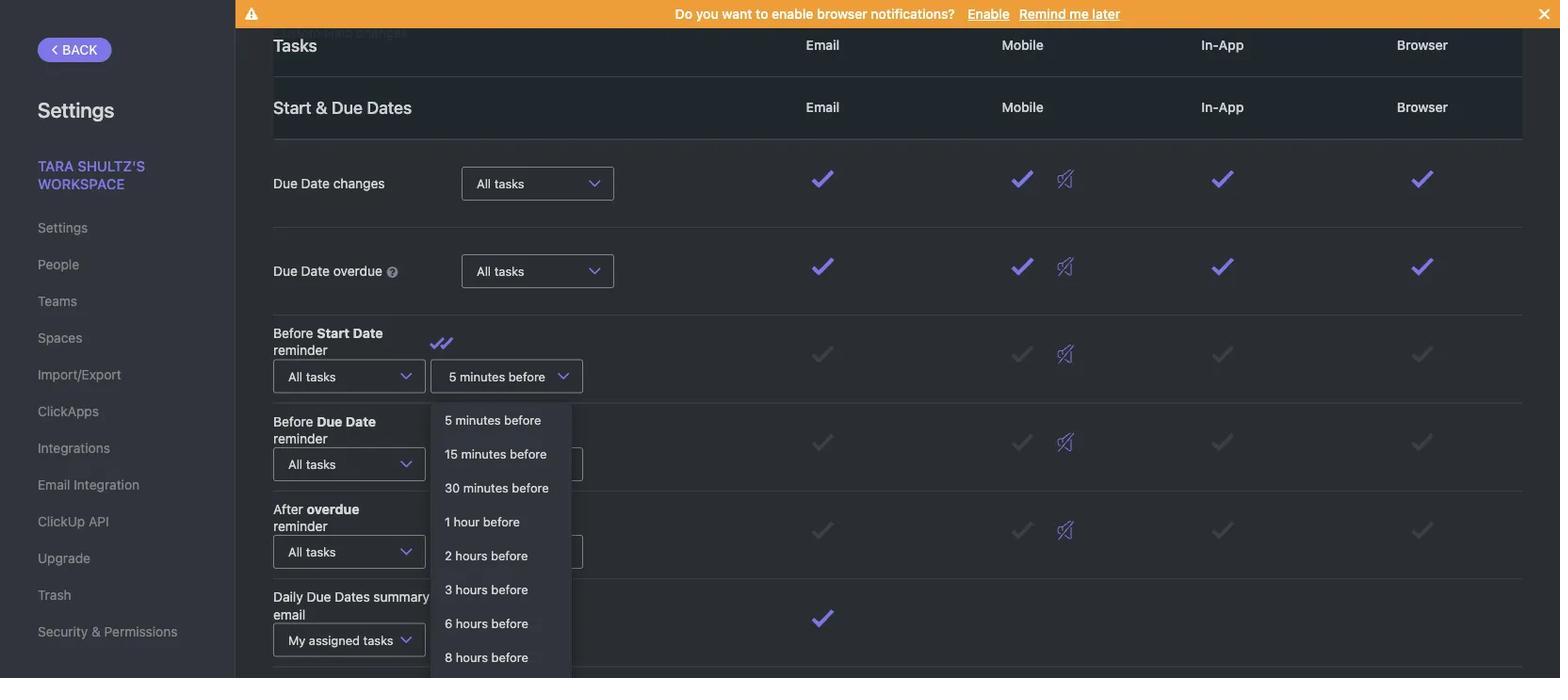 Task type: describe. For each thing, give the bounding box(es) containing it.
before for before due date reminder
[[273, 413, 313, 429]]

3
[[445, 582, 452, 596]]

before for before start date reminder
[[273, 326, 313, 341]]

api
[[89, 514, 109, 529]]

my assigned tasks
[[288, 633, 393, 647]]

0 horizontal spatial start
[[273, 98, 311, 118]]

do
[[675, 6, 693, 22]]

due date overdue
[[273, 263, 386, 279]]

trash
[[38, 587, 71, 603]]

hours for 8
[[456, 650, 488, 664]]

date up the before start date reminder
[[301, 263, 330, 279]]

reminder for start date
[[273, 343, 328, 358]]

3 hours before
[[445, 582, 528, 596]]

off image for due date changes
[[1058, 170, 1075, 188]]

my
[[288, 633, 306, 647]]

daily
[[273, 589, 303, 605]]

browser
[[817, 6, 867, 22]]

1 settings from the top
[[38, 97, 114, 122]]

people
[[38, 257, 79, 272]]

custom
[[273, 25, 320, 40]]

8
[[445, 650, 452, 664]]

spaces link
[[38, 322, 197, 354]]

5 minutes before for minutes
[[445, 413, 541, 427]]

import/export link
[[38, 359, 197, 391]]

due inside before due date reminder
[[317, 413, 342, 429]]

tara
[[38, 157, 74, 174]]

off image for before
[[1058, 433, 1075, 452]]

2 off image from the top
[[1058, 521, 1075, 540]]

later
[[1092, 6, 1120, 22]]

clickapps
[[38, 404, 99, 419]]

hours for 3
[[456, 582, 488, 596]]

back
[[62, 42, 98, 57]]

tasks
[[273, 35, 317, 56]]

1
[[445, 514, 450, 528]]

security
[[38, 624, 88, 640]]

enable
[[968, 6, 1010, 22]]

1 off image from the top
[[1058, 19, 1075, 38]]

in-app for start & due dates
[[1198, 99, 1247, 115]]

8 hours before
[[445, 650, 528, 664]]

mobile for tasks
[[998, 37, 1047, 53]]

remind
[[1019, 6, 1066, 22]]

5 minutes after
[[446, 545, 539, 559]]

in- for tasks
[[1201, 37, 1219, 53]]

due inside daily due dates summary email
[[307, 589, 331, 605]]

after
[[508, 545, 535, 559]]

workspace
[[38, 176, 125, 192]]

email integration link
[[38, 469, 197, 501]]

email
[[273, 607, 305, 622]]

email integration
[[38, 477, 140, 493]]

teams
[[38, 293, 77, 309]]

after overdue reminder
[[273, 501, 359, 534]]

settings inside settings link
[[38, 220, 88, 236]]

assigned
[[309, 633, 360, 647]]

due date changes
[[273, 176, 385, 191]]

0 vertical spatial 5 minutes before
[[446, 369, 549, 383]]

me
[[1070, 6, 1089, 22]]

mobile for start & due dates
[[998, 99, 1047, 115]]

field
[[324, 25, 353, 40]]

in-app for tasks
[[1198, 37, 1247, 53]]

enable
[[772, 6, 813, 22]]

30 minutes before
[[445, 480, 549, 495]]

reminder for due date
[[273, 431, 328, 446]]

15 minutes before
[[445, 446, 547, 461]]

start inside the before start date reminder
[[317, 326, 350, 341]]

settings element
[[0, 0, 236, 678]]

upgrade
[[38, 551, 90, 566]]

to
[[756, 6, 768, 22]]



Task type: locate. For each thing, give the bounding box(es) containing it.
changes right field
[[357, 25, 408, 40]]

1 vertical spatial browser
[[1394, 99, 1452, 115]]

hours down :
[[456, 650, 488, 664]]

4 hours from the top
[[456, 650, 488, 664]]

all tasks
[[477, 177, 524, 191], [477, 264, 524, 278], [288, 369, 336, 383], [288, 457, 336, 471], [288, 545, 336, 559]]

summary
[[374, 589, 430, 605]]

1 vertical spatial 5 minutes before
[[445, 413, 541, 427]]

browser for start & due dates
[[1394, 99, 1452, 115]]

before down due date overdue
[[273, 326, 313, 341]]

0 vertical spatial overdue
[[333, 263, 382, 279]]

overdue right the after
[[307, 501, 359, 517]]

6 hours before
[[445, 616, 528, 630]]

in- for start & due dates
[[1201, 99, 1219, 115]]

5 minutes before for tasks
[[446, 457, 549, 471]]

2 browser from the top
[[1394, 99, 1452, 115]]

2 vertical spatial 5 minutes before
[[446, 457, 549, 471]]

1 vertical spatial &
[[91, 624, 101, 640]]

browser
[[1394, 37, 1452, 53], [1394, 99, 1452, 115]]

2 hours from the top
[[456, 582, 488, 596]]

0 vertical spatial changes
[[357, 25, 408, 40]]

None text field
[[470, 623, 506, 652]]

0 vertical spatial browser
[[1394, 37, 1452, 53]]

clickup
[[38, 514, 85, 529]]

trash link
[[38, 579, 197, 611]]

dates
[[367, 98, 412, 118], [335, 589, 370, 605]]

settings up people
[[38, 220, 88, 236]]

0 vertical spatial &
[[316, 98, 327, 118]]

start & due dates
[[273, 98, 412, 118]]

custom field changes
[[273, 25, 408, 40]]

email inside settings element
[[38, 477, 70, 493]]

dates down "custom field changes"
[[367, 98, 412, 118]]

shultz's
[[77, 157, 145, 174]]

tasks
[[494, 177, 524, 191], [494, 264, 524, 278], [306, 369, 336, 383], [306, 457, 336, 471], [306, 545, 336, 559], [363, 633, 393, 647]]

start down due date overdue
[[317, 326, 350, 341]]

clickapps link
[[38, 396, 197, 428]]

0 vertical spatial in-app
[[1198, 37, 1247, 53]]

1 app from the top
[[1219, 37, 1244, 53]]

2 before from the top
[[273, 413, 313, 429]]

3 reminder from the top
[[273, 519, 328, 534]]

1 vertical spatial overdue
[[307, 501, 359, 517]]

dates up my assigned tasks
[[335, 589, 370, 605]]

1 hour before
[[445, 514, 520, 528]]

1 browser from the top
[[1394, 37, 1452, 53]]

upgrade link
[[38, 543, 197, 575]]

0 vertical spatial dates
[[367, 98, 412, 118]]

1 off image from the top
[[1058, 170, 1075, 188]]

1 horizontal spatial &
[[316, 98, 327, 118]]

overdue inside after overdue reminder
[[307, 501, 359, 517]]

3 hours from the top
[[456, 616, 488, 630]]

3 off image from the top
[[1058, 345, 1075, 364]]

app
[[1219, 37, 1244, 53], [1219, 99, 1244, 115]]

& right the security
[[91, 624, 101, 640]]

before inside the before start date reminder
[[273, 326, 313, 341]]

in-app
[[1198, 37, 1247, 53], [1198, 99, 1247, 115]]

1 vertical spatial app
[[1219, 99, 1244, 115]]

1 vertical spatial reminder
[[273, 431, 328, 446]]

1 vertical spatial before
[[273, 413, 313, 429]]

date inside before due date reminder
[[346, 413, 376, 429]]

hours
[[455, 548, 488, 562], [456, 582, 488, 596], [456, 616, 488, 630], [456, 650, 488, 664]]

2 in- from the top
[[1201, 99, 1219, 115]]

before down the before start date reminder
[[273, 413, 313, 429]]

1 horizontal spatial start
[[317, 326, 350, 341]]

dates inside daily due dates summary email
[[335, 589, 370, 605]]

browser for tasks
[[1394, 37, 1452, 53]]

reminder inside before due date reminder
[[273, 431, 328, 446]]

0 vertical spatial reminder
[[273, 343, 328, 358]]

permissions
[[104, 624, 178, 640]]

1 reminder from the top
[[273, 343, 328, 358]]

0 vertical spatial in-
[[1201, 37, 1219, 53]]

1 vertical spatial in-
[[1201, 99, 1219, 115]]

:
[[466, 628, 470, 643]]

date inside the before start date reminder
[[353, 326, 383, 341]]

date down start & due dates
[[301, 176, 330, 191]]

15
[[445, 446, 458, 461]]

clickup api
[[38, 514, 109, 529]]

integrations link
[[38, 432, 197, 464]]

1 vertical spatial in-app
[[1198, 99, 1247, 115]]

overdue
[[333, 263, 382, 279], [307, 501, 359, 517]]

before
[[273, 326, 313, 341], [273, 413, 313, 429]]

email
[[803, 37, 843, 53], [803, 99, 843, 115], [38, 477, 70, 493]]

notifications?
[[871, 6, 955, 22]]

hour
[[454, 514, 480, 528]]

&
[[316, 98, 327, 118], [91, 624, 101, 640]]

before due date reminder
[[273, 413, 376, 446]]

0 vertical spatial email
[[803, 37, 843, 53]]

want
[[722, 6, 752, 22]]

2 in-app from the top
[[1198, 99, 1247, 115]]

1 vertical spatial email
[[803, 99, 843, 115]]

1 vertical spatial settings
[[38, 220, 88, 236]]

2 vertical spatial reminder
[[273, 519, 328, 534]]

import/export
[[38, 367, 121, 383]]

0 horizontal spatial &
[[91, 624, 101, 640]]

spaces
[[38, 330, 82, 346]]

1 in- from the top
[[1201, 37, 1219, 53]]

date down due date overdue
[[353, 326, 383, 341]]

1 before from the top
[[273, 326, 313, 341]]

reminder up the after
[[273, 431, 328, 446]]

you
[[696, 6, 719, 22]]

back link
[[38, 38, 112, 62]]

changes for custom field changes
[[357, 25, 408, 40]]

settings
[[38, 97, 114, 122], [38, 220, 88, 236]]

5 minutes before
[[446, 369, 549, 383], [445, 413, 541, 427], [446, 457, 549, 471]]

1 in-app from the top
[[1198, 37, 1247, 53]]

0 vertical spatial settings
[[38, 97, 114, 122]]

teams link
[[38, 285, 197, 318]]

clickup api link
[[38, 506, 197, 538]]

None text field
[[431, 623, 466, 652]]

1 mobile from the top
[[998, 37, 1047, 53]]

before start date reminder
[[273, 326, 383, 358]]

hours right 2
[[455, 548, 488, 562]]

30
[[445, 480, 460, 495]]

reminder inside the before start date reminder
[[273, 343, 328, 358]]

people link
[[38, 249, 197, 281]]

am
[[516, 630, 542, 644]]

0 vertical spatial start
[[273, 98, 311, 118]]

due
[[332, 98, 363, 118], [273, 176, 298, 191], [273, 263, 298, 279], [317, 413, 342, 429], [307, 589, 331, 605]]

tara shultz's workspace
[[38, 157, 145, 192]]

hours for 6
[[456, 616, 488, 630]]

6
[[445, 616, 452, 630]]

minutes
[[460, 369, 505, 383], [456, 413, 501, 427], [461, 446, 506, 461], [460, 457, 505, 471], [463, 480, 509, 495], [460, 545, 505, 559]]

2 off image from the top
[[1058, 257, 1075, 276]]

reminder down the after
[[273, 519, 328, 534]]

reminder
[[273, 343, 328, 358], [273, 431, 328, 446], [273, 519, 328, 534]]

settings link
[[38, 212, 197, 244]]

& for start
[[316, 98, 327, 118]]

security & permissions
[[38, 624, 178, 640]]

before
[[508, 369, 545, 383], [504, 413, 541, 427], [510, 446, 547, 461], [508, 457, 545, 471], [512, 480, 549, 495], [483, 514, 520, 528], [491, 548, 528, 562], [491, 582, 528, 596], [491, 616, 528, 630], [491, 650, 528, 664]]

& down tasks
[[316, 98, 327, 118]]

1 vertical spatial start
[[317, 326, 350, 341]]

0 vertical spatial off image
[[1058, 19, 1075, 38]]

date
[[301, 176, 330, 191], [301, 263, 330, 279], [353, 326, 383, 341], [346, 413, 376, 429]]

overdue up the before start date reminder
[[333, 263, 382, 279]]

all
[[477, 177, 491, 191], [477, 264, 491, 278], [288, 369, 303, 383], [288, 457, 303, 471], [288, 545, 303, 559]]

date down the before start date reminder
[[346, 413, 376, 429]]

mobile
[[998, 37, 1047, 53], [998, 99, 1047, 115]]

& for security
[[91, 624, 101, 640]]

security & permissions link
[[38, 616, 197, 648]]

app for tasks
[[1219, 37, 1244, 53]]

1 vertical spatial off image
[[1058, 521, 1075, 540]]

daily due dates summary email
[[273, 589, 430, 622]]

email for start & due dates
[[803, 99, 843, 115]]

integration
[[74, 477, 140, 493]]

after
[[273, 501, 303, 517]]

0 vertical spatial before
[[273, 326, 313, 341]]

1 vertical spatial mobile
[[998, 99, 1047, 115]]

changes down start & due dates
[[333, 176, 385, 191]]

1 vertical spatial dates
[[335, 589, 370, 605]]

changes for due date changes
[[333, 176, 385, 191]]

& inside settings element
[[91, 624, 101, 640]]

app for start & due dates
[[1219, 99, 1244, 115]]

do you want to enable browser notifications? enable remind me later
[[675, 6, 1120, 22]]

hours right the 3
[[456, 582, 488, 596]]

email for tasks
[[803, 37, 843, 53]]

2 app from the top
[[1219, 99, 1244, 115]]

0 vertical spatial app
[[1219, 37, 1244, 53]]

1 hours from the top
[[455, 548, 488, 562]]

2 mobile from the top
[[998, 99, 1047, 115]]

reminder inside after overdue reminder
[[273, 519, 328, 534]]

before inside before due date reminder
[[273, 413, 313, 429]]

1 vertical spatial changes
[[333, 176, 385, 191]]

start down tasks
[[273, 98, 311, 118]]

2 settings from the top
[[38, 220, 88, 236]]

off image
[[1058, 19, 1075, 38], [1058, 521, 1075, 540]]

reminder up before due date reminder
[[273, 343, 328, 358]]

hours for 2
[[455, 548, 488, 562]]

2 reminder from the top
[[273, 431, 328, 446]]

2 vertical spatial email
[[38, 477, 70, 493]]

off image
[[1058, 170, 1075, 188], [1058, 257, 1075, 276], [1058, 345, 1075, 364], [1058, 433, 1075, 452]]

off image for due date overdue
[[1058, 257, 1075, 276]]

settings down back link
[[38, 97, 114, 122]]

0 vertical spatial mobile
[[998, 37, 1047, 53]]

integrations
[[38, 440, 110, 456]]

2 hours before
[[445, 548, 528, 562]]

2
[[445, 548, 452, 562]]

hours right 6
[[456, 616, 488, 630]]

start
[[273, 98, 311, 118], [317, 326, 350, 341]]

4 off image from the top
[[1058, 433, 1075, 452]]

in-
[[1201, 37, 1219, 53], [1201, 99, 1219, 115]]



Task type: vqa. For each thing, say whether or not it's contained in the screenshot.
goals
no



